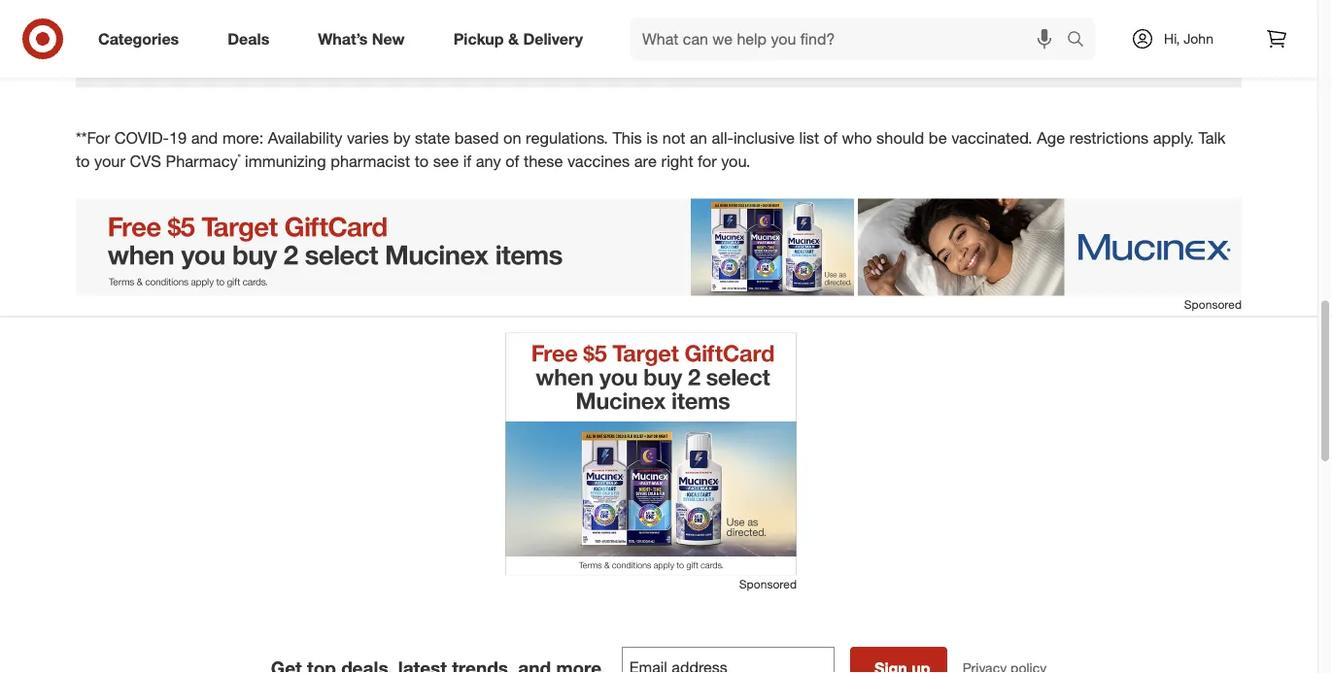 Task type: locate. For each thing, give the bounding box(es) containing it.
0 horizontal spatial located
[[210, 18, 279, 40]]

covid-
[[114, 128, 169, 148]]

categories link
[[82, 17, 203, 60]]

care right clinic
[[861, 42, 888, 59]]

sponsored
[[1184, 297, 1242, 311], [739, 577, 797, 591]]

of
[[824, 128, 838, 148], [506, 151, 519, 171]]

what's
[[318, 29, 368, 48]]

deals link
[[211, 17, 294, 60]]

right
[[661, 151, 693, 171]]

in up quality at the left top of the page
[[284, 18, 299, 40]]

to
[[76, 151, 90, 171], [415, 151, 429, 171]]

health
[[322, 42, 359, 59]]

clinic
[[824, 42, 858, 59]]

1 care from the left
[[363, 42, 390, 59]]

1 horizontal spatial to
[[415, 151, 429, 171]]

you.
[[721, 151, 751, 171]]

by inside located in fl, il, md, mn, nc, tx or va? quality health care by minuteclinic.
[[393, 42, 408, 59]]

tx
[[474, 18, 496, 40]]

0 horizontal spatial care
[[363, 42, 390, 59]]

il,
[[335, 18, 356, 40]]

kaiser
[[968, 42, 1006, 59]]

age
[[1037, 128, 1065, 148]]

by down mn,
[[393, 42, 408, 59]]

located inside located in fl, il, md, mn, nc, tx or va? quality health care by minuteclinic.
[[210, 18, 279, 40]]

1 horizontal spatial in
[[903, 18, 918, 40]]

1 vertical spatial sponsored
[[739, 577, 797, 591]]

target
[[783, 42, 820, 59]]

these
[[524, 151, 563, 171]]

None text field
[[622, 647, 835, 673]]

by down southern
[[949, 42, 964, 59]]

1 horizontal spatial sponsored
[[1184, 297, 1242, 311]]

by
[[393, 42, 408, 59], [949, 42, 964, 59], [393, 128, 411, 148]]

on
[[503, 128, 521, 148]]

varies
[[347, 128, 389, 148]]

deals
[[228, 29, 269, 48]]

to left see
[[415, 151, 429, 171]]

care down md,
[[363, 42, 390, 59]]

in for southern
[[903, 18, 918, 40]]

located in southern ca? target clinic care provided by kaiser permanente.
[[783, 18, 1087, 59]]

0 horizontal spatial in
[[284, 18, 299, 40]]

md,
[[361, 18, 394, 40]]

sponsored for the bottommost advertisement region
[[739, 577, 797, 591]]

1 located from the left
[[210, 18, 279, 40]]

located up quality at the left top of the page
[[210, 18, 279, 40]]

based
[[455, 128, 499, 148]]

® immunizing pharmacist to see if any of these vaccines are right for you.
[[238, 151, 751, 171]]

in up provided
[[903, 18, 918, 40]]

not
[[663, 128, 686, 148]]

southern
[[923, 18, 1001, 40]]

all‐inclusive
[[712, 128, 795, 148]]

pickup
[[454, 29, 504, 48]]

is
[[647, 128, 658, 148]]

located for located in southern ca?
[[829, 18, 898, 40]]

0 vertical spatial of
[[824, 128, 838, 148]]

to down **for on the left top
[[76, 151, 90, 171]]

by inside **for covid-19 and more: availability varies by state based on regulations. this is not an all‐inclusive list of who should be vaccinated. age restrictions apply. talk to your cvs pharmacy
[[393, 128, 411, 148]]

what's new link
[[302, 17, 429, 60]]

pharmacist
[[331, 151, 410, 171]]

of right list
[[824, 128, 838, 148]]

in
[[284, 18, 299, 40], [903, 18, 918, 40]]

advertisement region
[[76, 199, 1242, 296], [505, 333, 797, 576]]

ca?
[[1006, 18, 1041, 40]]

in inside located in fl, il, md, mn, nc, tx or va? quality health care by minuteclinic.
[[284, 18, 299, 40]]

1 to from the left
[[76, 151, 90, 171]]

0 horizontal spatial to
[[76, 151, 90, 171]]

state
[[415, 128, 450, 148]]

0 horizontal spatial sponsored
[[739, 577, 797, 591]]

what's new
[[318, 29, 405, 48]]

delivery
[[523, 29, 583, 48]]

2 to from the left
[[415, 151, 429, 171]]

0 vertical spatial sponsored
[[1184, 297, 1242, 311]]

2 located from the left
[[829, 18, 898, 40]]

located for located in fl, il, md, mn, nc, tx or va?
[[210, 18, 279, 40]]

talk
[[1199, 128, 1226, 148]]

quality
[[276, 42, 318, 59]]

this
[[613, 128, 642, 148]]

if
[[463, 151, 472, 171]]

2 in from the left
[[903, 18, 918, 40]]

located
[[210, 18, 279, 40], [829, 18, 898, 40]]

new
[[372, 29, 405, 48]]

care inside located in fl, il, md, mn, nc, tx or va? quality health care by minuteclinic.
[[363, 42, 390, 59]]

located inside located in southern ca? target clinic care provided by kaiser permanente.
[[829, 18, 898, 40]]

care inside located in southern ca? target clinic care provided by kaiser permanente.
[[861, 42, 888, 59]]

minuteclinic.
[[412, 42, 490, 59]]

care
[[363, 42, 390, 59], [861, 42, 888, 59]]

john
[[1184, 30, 1214, 47]]

for
[[698, 151, 717, 171]]

sponsored for top advertisement region
[[1184, 297, 1242, 311]]

regulations.
[[526, 128, 608, 148]]

search
[[1058, 31, 1105, 50]]

0 horizontal spatial of
[[506, 151, 519, 171]]

1 horizontal spatial of
[[824, 128, 838, 148]]

2 care from the left
[[861, 42, 888, 59]]

by inside located in southern ca? target clinic care provided by kaiser permanente.
[[949, 42, 964, 59]]

What can we help you find? suggestions appear below search field
[[631, 17, 1072, 60]]

hi,
[[1164, 30, 1180, 47]]

pickup & delivery link
[[437, 17, 607, 60]]

1 in from the left
[[284, 18, 299, 40]]

1 horizontal spatial located
[[829, 18, 898, 40]]

pharmacy
[[166, 151, 238, 171]]

1 horizontal spatial care
[[861, 42, 888, 59]]

in inside located in southern ca? target clinic care provided by kaiser permanente.
[[903, 18, 918, 40]]

of down on
[[506, 151, 519, 171]]

by left state
[[393, 128, 411, 148]]

va?
[[524, 18, 556, 40]]

provided
[[892, 42, 945, 59]]

located up clinic
[[829, 18, 898, 40]]

fl,
[[304, 18, 330, 40]]



Task type: vqa. For each thing, say whether or not it's contained in the screenshot.
with associated with $4.19
no



Task type: describe. For each thing, give the bounding box(es) containing it.
1 vertical spatial of
[[506, 151, 519, 171]]

or
[[501, 18, 519, 40]]

see
[[433, 151, 459, 171]]

and
[[191, 128, 218, 148]]

vaccines
[[568, 151, 630, 171]]

your
[[94, 151, 125, 171]]

of inside **for covid-19 and more: availability varies by state based on regulations. this is not an all‐inclusive list of who should be vaccinated. age restrictions apply. talk to your cvs pharmacy
[[824, 128, 838, 148]]

in for fl,
[[284, 18, 299, 40]]

hi, john
[[1164, 30, 1214, 47]]

pickup & delivery
[[454, 29, 583, 48]]

list
[[799, 128, 819, 148]]

apply.
[[1153, 128, 1194, 148]]

categories
[[98, 29, 179, 48]]

any
[[476, 151, 501, 171]]

an
[[690, 128, 707, 148]]

mn,
[[399, 18, 433, 40]]

are
[[634, 151, 657, 171]]

permanente.
[[1010, 42, 1087, 59]]

0 vertical spatial advertisement region
[[76, 199, 1242, 296]]

who
[[842, 128, 872, 148]]

1 vertical spatial advertisement region
[[505, 333, 797, 576]]

located in fl, il, md, mn, nc, tx or va? quality health care by minuteclinic.
[[210, 18, 556, 59]]

more:
[[222, 128, 264, 148]]

search button
[[1058, 17, 1105, 64]]

19
[[169, 128, 187, 148]]

&
[[508, 29, 519, 48]]

vaccinated.
[[952, 128, 1033, 148]]

nc,
[[438, 18, 469, 40]]

cvs
[[130, 151, 161, 171]]

to inside **for covid-19 and more: availability varies by state based on regulations. this is not an all‐inclusive list of who should be vaccinated. age restrictions apply. talk to your cvs pharmacy
[[76, 151, 90, 171]]

restrictions
[[1070, 128, 1149, 148]]

®
[[238, 152, 240, 163]]

should
[[877, 128, 924, 148]]

availability
[[268, 128, 343, 148]]

**for
[[76, 128, 110, 148]]

immunizing
[[245, 151, 326, 171]]

be
[[929, 128, 947, 148]]

**for covid-19 and more: availability varies by state based on regulations. this is not an all‐inclusive list of who should be vaccinated. age restrictions apply. talk to your cvs pharmacy
[[76, 128, 1226, 171]]



